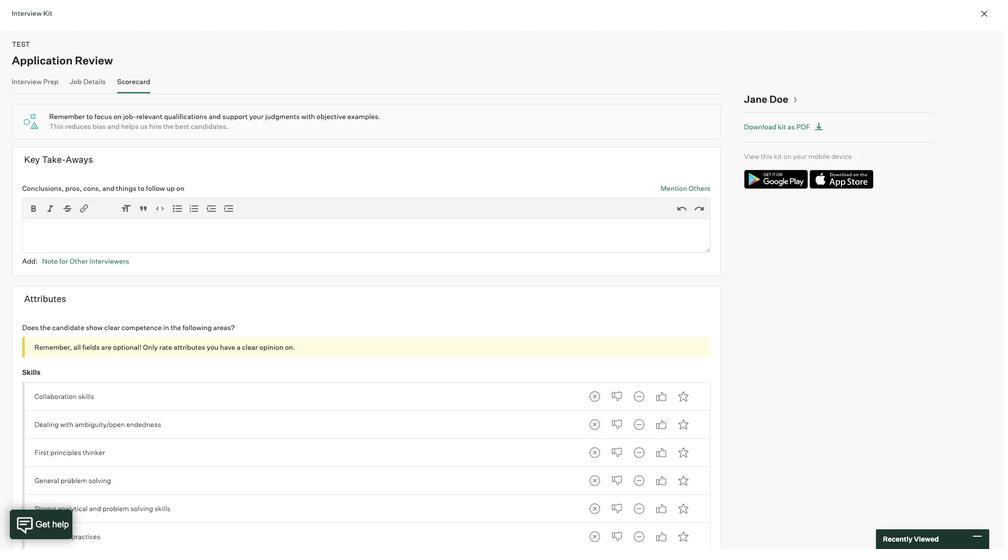 Task type: vqa. For each thing, say whether or not it's contained in the screenshot.
"Application Review"
yes



Task type: locate. For each thing, give the bounding box(es) containing it.
3 tab list from the top
[[585, 443, 693, 463]]

mixed image
[[629, 387, 649, 407], [629, 471, 649, 491], [629, 499, 649, 519], [629, 527, 649, 547]]

3 yes button from the top
[[651, 443, 671, 463]]

4 no button from the top
[[607, 471, 627, 491]]

remember
[[49, 112, 85, 121]]

2 mixed image from the top
[[629, 443, 649, 463]]

2 strong yes image from the top
[[674, 527, 693, 547]]

0 vertical spatial clear
[[104, 323, 120, 332]]

3 strong yes image from the top
[[674, 471, 693, 491]]

5 definitely not button from the top
[[585, 499, 605, 519]]

2 strong yes button from the top
[[674, 415, 693, 435]]

mixed button for and
[[629, 499, 649, 519]]

1 vertical spatial on
[[784, 152, 792, 161]]

0 vertical spatial mixed image
[[629, 415, 649, 435]]

mixed image
[[629, 415, 649, 435], [629, 443, 649, 463]]

qualifications
[[164, 112, 207, 121]]

job details
[[70, 77, 106, 85]]

6 strong yes button from the top
[[674, 527, 693, 547]]

strong yes image for practices
[[674, 527, 693, 547]]

dealing
[[34, 421, 59, 429]]

general
[[34, 477, 59, 485]]

1 vertical spatial your
[[793, 152, 807, 161]]

of
[[48, 533, 54, 541]]

4 no image from the top
[[607, 471, 627, 491]]

0 horizontal spatial skills
[[78, 393, 94, 401]]

mixed image for and
[[629, 499, 649, 519]]

0 vertical spatial interview
[[12, 9, 42, 17]]

6 no button from the top
[[607, 527, 627, 547]]

following
[[183, 323, 212, 332]]

1 mixed image from the top
[[629, 415, 649, 435]]

2 horizontal spatial on
[[784, 152, 792, 161]]

and
[[209, 112, 221, 121], [107, 122, 120, 131], [102, 184, 115, 192], [89, 505, 101, 513]]

competence
[[122, 323, 162, 332]]

endedness
[[126, 421, 161, 429]]

helps
[[121, 122, 139, 131]]

definitely not image
[[585, 443, 605, 463], [585, 471, 605, 491], [585, 527, 605, 547]]

thinker
[[83, 449, 105, 457]]

reduces
[[65, 122, 91, 131]]

on inside remember to focus on job-relevant qualifications and support your judgments with objective examples. this reduces bias and helps us hire the best candidates.
[[113, 112, 122, 121]]

doe
[[770, 93, 789, 105]]

3 yes image from the top
[[651, 527, 671, 547]]

4 mixed button from the top
[[629, 471, 649, 491]]

1 vertical spatial best
[[56, 533, 70, 541]]

your
[[249, 112, 264, 121], [793, 152, 807, 161]]

3 strong yes button from the top
[[674, 443, 693, 463]]

jane
[[744, 93, 768, 105]]

clear right show
[[104, 323, 120, 332]]

0 horizontal spatial solving
[[89, 477, 111, 485]]

2 vertical spatial yes image
[[651, 499, 671, 519]]

5 no image from the top
[[607, 527, 627, 547]]

close image
[[979, 8, 991, 20]]

your left mobile
[[793, 152, 807, 161]]

1 vertical spatial to
[[138, 184, 144, 192]]

0 horizontal spatial best
[[56, 533, 70, 541]]

and down the focus
[[107, 122, 120, 131]]

2 no image from the top
[[607, 415, 627, 435]]

tab list for ambiguity/open
[[585, 415, 693, 435]]

1 horizontal spatial problem
[[103, 505, 129, 513]]

1 horizontal spatial to
[[138, 184, 144, 192]]

3 definitely not image from the top
[[585, 499, 605, 519]]

strong yes button for best
[[674, 527, 693, 547]]

yes button for thinker
[[651, 443, 671, 463]]

to left follow
[[138, 184, 144, 192]]

problem right analytical
[[103, 505, 129, 513]]

objective
[[317, 112, 346, 121]]

2 interview from the top
[[12, 77, 42, 85]]

1 vertical spatial interview
[[12, 77, 42, 85]]

0 horizontal spatial problem
[[61, 477, 87, 485]]

no image for solving
[[607, 471, 627, 491]]

3 no image from the top
[[607, 443, 627, 463]]

4 strong yes button from the top
[[674, 471, 693, 491]]

2 vertical spatial definitely not image
[[585, 499, 605, 519]]

job-
[[123, 112, 136, 121]]

with right dealing
[[60, 421, 73, 429]]

1 vertical spatial clear
[[242, 343, 258, 352]]

2 definitely not button from the top
[[585, 415, 605, 435]]

no image
[[607, 499, 627, 519]]

tab list for best
[[585, 527, 693, 547]]

0 horizontal spatial clear
[[104, 323, 120, 332]]

device
[[832, 152, 852, 161]]

definitely not button for ambiguity/open
[[585, 415, 605, 435]]

1 vertical spatial mixed image
[[629, 443, 649, 463]]

interview
[[12, 9, 42, 17], [12, 77, 42, 85]]

things
[[116, 184, 136, 192]]

kit
[[778, 123, 786, 131], [774, 152, 782, 161]]

kit
[[43, 9, 52, 17]]

strong analytical and problem solving skills
[[34, 505, 170, 513]]

analytical
[[58, 505, 88, 513]]

problem
[[61, 477, 87, 485], [103, 505, 129, 513]]

no button for ambiguity/open
[[607, 415, 627, 435]]

tab list for thinker
[[585, 443, 693, 463]]

yes image for endedness
[[651, 415, 671, 435]]

practices
[[71, 533, 100, 541]]

collaboration
[[34, 393, 77, 401]]

on right up
[[176, 184, 184, 192]]

1 vertical spatial definitely not image
[[585, 415, 605, 435]]

and right analytical
[[89, 505, 101, 513]]

are
[[101, 343, 112, 352]]

0 vertical spatial yes image
[[651, 387, 671, 407]]

a
[[237, 343, 241, 352]]

2 yes image from the top
[[651, 443, 671, 463]]

skills
[[78, 393, 94, 401], [155, 505, 170, 513]]

mixed button
[[629, 387, 649, 407], [629, 415, 649, 435], [629, 443, 649, 463], [629, 471, 649, 491], [629, 499, 649, 519], [629, 527, 649, 547]]

no button for best
[[607, 527, 627, 547]]

0 vertical spatial your
[[249, 112, 264, 121]]

use of best practices
[[34, 533, 100, 541]]

clear right a
[[242, 343, 258, 352]]

4 strong yes image from the top
[[674, 499, 693, 519]]

0 horizontal spatial on
[[113, 112, 122, 121]]

to left the focus
[[86, 112, 93, 121]]

as
[[788, 123, 795, 131]]

1 vertical spatial yes image
[[651, 443, 671, 463]]

1 yes button from the top
[[651, 387, 671, 407]]

strong yes button for ambiguity/open
[[674, 415, 693, 435]]

3 mixed button from the top
[[629, 443, 649, 463]]

prep
[[43, 77, 58, 85]]

mixed button for solving
[[629, 471, 649, 491]]

0 horizontal spatial to
[[86, 112, 93, 121]]

key take-aways
[[24, 154, 93, 165]]

definitely not button
[[585, 387, 605, 407], [585, 415, 605, 435], [585, 443, 605, 463], [585, 471, 605, 491], [585, 499, 605, 519], [585, 527, 605, 547]]

opinion
[[259, 343, 284, 352]]

to
[[86, 112, 93, 121], [138, 184, 144, 192]]

4 definitely not button from the top
[[585, 471, 605, 491]]

4 tab list from the top
[[585, 471, 693, 491]]

recently
[[883, 536, 913, 544]]

2 vertical spatial definitely not image
[[585, 527, 605, 547]]

0 vertical spatial solving
[[89, 477, 111, 485]]

6 mixed button from the top
[[629, 527, 649, 547]]

0 vertical spatial strong yes image
[[674, 415, 693, 435]]

3 mixed image from the top
[[629, 499, 649, 519]]

yes image
[[651, 387, 671, 407], [651, 443, 671, 463], [651, 499, 671, 519]]

0 vertical spatial yes image
[[651, 415, 671, 435]]

2 tab list from the top
[[585, 415, 693, 435]]

yes image
[[651, 415, 671, 435], [651, 471, 671, 491], [651, 527, 671, 547]]

1 definitely not image from the top
[[585, 387, 605, 407]]

5 tab list from the top
[[585, 499, 693, 519]]

3 definitely not button from the top
[[585, 443, 605, 463]]

fields
[[82, 343, 100, 352]]

with left objective
[[301, 112, 315, 121]]

2 vertical spatial yes image
[[651, 527, 671, 547]]

1 vertical spatial yes image
[[651, 471, 671, 491]]

1 horizontal spatial on
[[176, 184, 184, 192]]

us
[[140, 122, 148, 131]]

show
[[86, 323, 103, 332]]

relevant
[[136, 112, 163, 121]]

best inside remember to focus on job-relevant qualifications and support your judgments with objective examples. this reduces bias and helps us hire the best candidates.
[[175, 122, 189, 131]]

3 no button from the top
[[607, 443, 627, 463]]

2 yes button from the top
[[651, 415, 671, 435]]

all
[[73, 343, 81, 352]]

application
[[12, 53, 73, 67]]

no button for solving
[[607, 471, 627, 491]]

3 definitely not image from the top
[[585, 527, 605, 547]]

kit right the this
[[774, 152, 782, 161]]

best
[[175, 122, 189, 131], [56, 533, 70, 541]]

use
[[34, 533, 47, 541]]

strong yes button for thinker
[[674, 443, 693, 463]]

1 horizontal spatial solving
[[131, 505, 153, 513]]

remember,
[[34, 343, 72, 352]]

1 horizontal spatial your
[[793, 152, 807, 161]]

0 vertical spatial to
[[86, 112, 93, 121]]

yes image for practices
[[651, 527, 671, 547]]

5 no button from the top
[[607, 499, 627, 519]]

1 vertical spatial strong yes image
[[674, 527, 693, 547]]

1 horizontal spatial best
[[175, 122, 189, 131]]

3 yes image from the top
[[651, 499, 671, 519]]

None text field
[[22, 219, 711, 253]]

support
[[222, 112, 248, 121]]

1 mixed image from the top
[[629, 387, 649, 407]]

the
[[163, 122, 174, 131], [40, 323, 51, 332], [171, 323, 181, 332]]

0 vertical spatial on
[[113, 112, 122, 121]]

on right the this
[[784, 152, 792, 161]]

0 vertical spatial problem
[[61, 477, 87, 485]]

definitely not button for solving
[[585, 471, 605, 491]]

on for your
[[784, 152, 792, 161]]

1 yes image from the top
[[651, 415, 671, 435]]

general problem solving
[[34, 477, 111, 485]]

6 definitely not button from the top
[[585, 527, 605, 547]]

2 definitely not image from the top
[[585, 415, 605, 435]]

tab list
[[585, 387, 693, 407], [585, 415, 693, 435], [585, 443, 693, 463], [585, 471, 693, 491], [585, 499, 693, 519], [585, 527, 693, 547]]

interview left kit
[[12, 9, 42, 17]]

1 horizontal spatial with
[[301, 112, 315, 121]]

1 vertical spatial definitely not image
[[585, 471, 605, 491]]

yes image for and
[[651, 499, 671, 519]]

your right support
[[249, 112, 264, 121]]

0 vertical spatial definitely not image
[[585, 387, 605, 407]]

2 mixed image from the top
[[629, 471, 649, 491]]

2 strong yes image from the top
[[674, 443, 693, 463]]

no button
[[607, 387, 627, 407], [607, 415, 627, 435], [607, 443, 627, 463], [607, 471, 627, 491], [607, 499, 627, 519], [607, 527, 627, 547]]

4 mixed image from the top
[[629, 527, 649, 547]]

0 vertical spatial best
[[175, 122, 189, 131]]

mixed image for best
[[629, 527, 649, 547]]

problem right general
[[61, 477, 87, 485]]

definitely not image
[[585, 387, 605, 407], [585, 415, 605, 435], [585, 499, 605, 519]]

attributes
[[24, 294, 66, 305]]

on left job-
[[113, 112, 122, 121]]

interview left prep
[[12, 77, 42, 85]]

1 horizontal spatial skills
[[155, 505, 170, 513]]

2 no button from the top
[[607, 415, 627, 435]]

interviewers
[[89, 257, 129, 265]]

2 yes image from the top
[[651, 471, 671, 491]]

interview inside interview prep 'link'
[[12, 77, 42, 85]]

the right does
[[40, 323, 51, 332]]

2 mixed button from the top
[[629, 415, 649, 435]]

with
[[301, 112, 315, 121], [60, 421, 73, 429]]

best right of
[[56, 533, 70, 541]]

definitely not image for first principles thinker
[[585, 443, 605, 463]]

1 no button from the top
[[607, 387, 627, 407]]

tab list for solving
[[585, 471, 693, 491]]

interview for interview kit
[[12, 9, 42, 17]]

strong yes image
[[674, 415, 693, 435], [674, 527, 693, 547]]

best down qualifications
[[175, 122, 189, 131]]

0 vertical spatial definitely not image
[[585, 443, 605, 463]]

download kit as pdf
[[744, 123, 810, 131]]

dealing with ambiguity/open endedness
[[34, 421, 161, 429]]

5 yes button from the top
[[651, 499, 671, 519]]

definitely not button for best
[[585, 527, 605, 547]]

mixed image for solving
[[629, 471, 649, 491]]

1 definitely not image from the top
[[585, 443, 605, 463]]

1 yes image from the top
[[651, 387, 671, 407]]

kit left as
[[778, 123, 786, 131]]

0 horizontal spatial your
[[249, 112, 264, 121]]

5 strong yes button from the top
[[674, 499, 693, 519]]

4 yes button from the top
[[651, 471, 671, 491]]

5 mixed button from the top
[[629, 499, 649, 519]]

mention others
[[661, 184, 711, 192]]

1 definitely not button from the top
[[585, 387, 605, 407]]

6 yes button from the top
[[651, 527, 671, 547]]

strong yes image for thinker
[[674, 443, 693, 463]]

1 strong yes image from the top
[[674, 415, 693, 435]]

strong yes image
[[674, 387, 693, 407], [674, 443, 693, 463], [674, 471, 693, 491], [674, 499, 693, 519]]

1 vertical spatial with
[[60, 421, 73, 429]]

recently viewed
[[883, 536, 939, 544]]

1 mixed button from the top
[[629, 387, 649, 407]]

1 interview from the top
[[12, 9, 42, 17]]

no image
[[607, 387, 627, 407], [607, 415, 627, 435], [607, 443, 627, 463], [607, 471, 627, 491], [607, 527, 627, 547]]

to inside remember to focus on job-relevant qualifications and support your judgments with objective examples. this reduces bias and helps us hire the best candidates.
[[86, 112, 93, 121]]

the right hire
[[163, 122, 174, 131]]

solving
[[89, 477, 111, 485], [131, 505, 153, 513]]

1 horizontal spatial clear
[[242, 343, 258, 352]]

yes button for solving
[[651, 471, 671, 491]]

0 vertical spatial with
[[301, 112, 315, 121]]

download kit as pdf link
[[744, 121, 827, 133]]

with inside remember to focus on job-relevant qualifications and support your judgments with objective examples. this reduces bias and helps us hire the best candidates.
[[301, 112, 315, 121]]

clear
[[104, 323, 120, 332], [242, 343, 258, 352]]

6 tab list from the top
[[585, 527, 693, 547]]

1 vertical spatial kit
[[774, 152, 782, 161]]

2 definitely not image from the top
[[585, 471, 605, 491]]

yes button
[[651, 387, 671, 407], [651, 415, 671, 435], [651, 443, 671, 463], [651, 471, 671, 491], [651, 499, 671, 519], [651, 527, 671, 547]]



Task type: describe. For each thing, give the bounding box(es) containing it.
scorecard link
[[117, 77, 150, 91]]

jane doe link
[[744, 93, 798, 105]]

no image for thinker
[[607, 443, 627, 463]]

note
[[42, 257, 58, 265]]

definitely not image for endedness
[[585, 415, 605, 435]]

have
[[220, 343, 235, 352]]

candidate
[[52, 323, 84, 332]]

add: note for other interviewers
[[22, 257, 129, 265]]

note for other interviewers link
[[42, 257, 129, 265]]

skills
[[22, 369, 40, 377]]

definitely not button for thinker
[[585, 443, 605, 463]]

definitely not image for general problem solving
[[585, 471, 605, 491]]

bias
[[92, 122, 106, 131]]

job details link
[[70, 77, 106, 91]]

1 vertical spatial problem
[[103, 505, 129, 513]]

job
[[70, 77, 82, 85]]

interview prep link
[[12, 77, 58, 91]]

strong yes image for and
[[674, 499, 693, 519]]

aways
[[66, 154, 93, 165]]

collaboration skills
[[34, 393, 94, 401]]

attributes
[[174, 343, 205, 352]]

strong yes button for solving
[[674, 471, 693, 491]]

0 vertical spatial kit
[[778, 123, 786, 131]]

mobile
[[809, 152, 830, 161]]

your inside remember to focus on job-relevant qualifications and support your judgments with objective examples. this reduces bias and helps us hire the best candidates.
[[249, 112, 264, 121]]

no image for ambiguity/open
[[607, 415, 627, 435]]

hire
[[149, 122, 162, 131]]

examples.
[[348, 112, 381, 121]]

interview kit
[[12, 9, 52, 17]]

on.
[[285, 343, 295, 352]]

conclusions, pros, cons, and things to follow up on
[[22, 184, 184, 192]]

this
[[761, 152, 773, 161]]

others
[[689, 184, 711, 192]]

1 strong yes image from the top
[[674, 387, 693, 407]]

definitely not button for and
[[585, 499, 605, 519]]

jane doe
[[744, 93, 789, 105]]

remember, all fields are optional! only rate attributes you have a clear opinion on.
[[34, 343, 295, 352]]

interview for interview prep
[[12, 77, 42, 85]]

principles
[[50, 449, 81, 457]]

2 vertical spatial on
[[176, 184, 184, 192]]

mention others link
[[661, 183, 711, 193]]

remember to focus on job-relevant qualifications and support your judgments with objective examples. this reduces bias and helps us hire the best candidates.
[[49, 112, 381, 131]]

definitely not image for use of best practices
[[585, 527, 605, 547]]

strong
[[34, 505, 56, 513]]

view
[[744, 152, 760, 161]]

first
[[34, 449, 49, 457]]

view this kit on your mobile device
[[744, 152, 852, 161]]

mixed button for ambiguity/open
[[629, 415, 649, 435]]

no button for thinker
[[607, 443, 627, 463]]

viewed
[[914, 536, 939, 544]]

optional!
[[113, 343, 142, 352]]

strong yes image for endedness
[[674, 415, 693, 435]]

no image for best
[[607, 527, 627, 547]]

1 no image from the top
[[607, 387, 627, 407]]

yes button for and
[[651, 499, 671, 519]]

definitely not image for problem
[[585, 499, 605, 519]]

judgments
[[265, 112, 300, 121]]

only
[[143, 343, 158, 352]]

yes button for best
[[651, 527, 671, 547]]

1 vertical spatial skills
[[155, 505, 170, 513]]

1 tab list from the top
[[585, 387, 693, 407]]

details
[[83, 77, 106, 85]]

you
[[207, 343, 219, 352]]

yes image for thinker
[[651, 443, 671, 463]]

for
[[59, 257, 68, 265]]

rate
[[159, 343, 172, 352]]

does the candidate show clear competence in the following areas?
[[22, 323, 235, 332]]

strong yes image for solving
[[674, 471, 693, 491]]

this
[[49, 122, 64, 131]]

up
[[167, 184, 175, 192]]

in
[[163, 323, 169, 332]]

mixed button for thinker
[[629, 443, 649, 463]]

other
[[70, 257, 88, 265]]

ambiguity/open
[[75, 421, 125, 429]]

yes button for ambiguity/open
[[651, 415, 671, 435]]

tab list for and
[[585, 499, 693, 519]]

no button for and
[[607, 499, 627, 519]]

0 vertical spatial skills
[[78, 393, 94, 401]]

pros,
[[65, 184, 82, 192]]

interview prep
[[12, 77, 58, 85]]

focus
[[94, 112, 112, 121]]

1 vertical spatial solving
[[131, 505, 153, 513]]

areas?
[[213, 323, 235, 332]]

test
[[12, 40, 30, 48]]

scorecard
[[117, 77, 150, 85]]

1 strong yes button from the top
[[674, 387, 693, 407]]

take-
[[42, 154, 66, 165]]

and up candidates.
[[209, 112, 221, 121]]

application review
[[12, 53, 113, 67]]

mention
[[661, 184, 687, 192]]

the right in
[[171, 323, 181, 332]]

mixed image for dealing with ambiguity/open endedness
[[629, 415, 649, 435]]

the inside remember to focus on job-relevant qualifications and support your judgments with objective examples. this reduces bias and helps us hire the best candidates.
[[163, 122, 174, 131]]

strong yes button for and
[[674, 499, 693, 519]]

conclusions,
[[22, 184, 64, 192]]

add:
[[22, 257, 38, 265]]

mixed button for best
[[629, 527, 649, 547]]

key
[[24, 154, 40, 165]]

and right cons,
[[102, 184, 115, 192]]

download
[[744, 123, 777, 131]]

on for job-
[[113, 112, 122, 121]]

0 horizontal spatial with
[[60, 421, 73, 429]]

review
[[75, 53, 113, 67]]

candidates.
[[191, 122, 229, 131]]

cons,
[[83, 184, 101, 192]]

mixed image for first principles thinker
[[629, 443, 649, 463]]

pdf
[[797, 123, 810, 131]]



